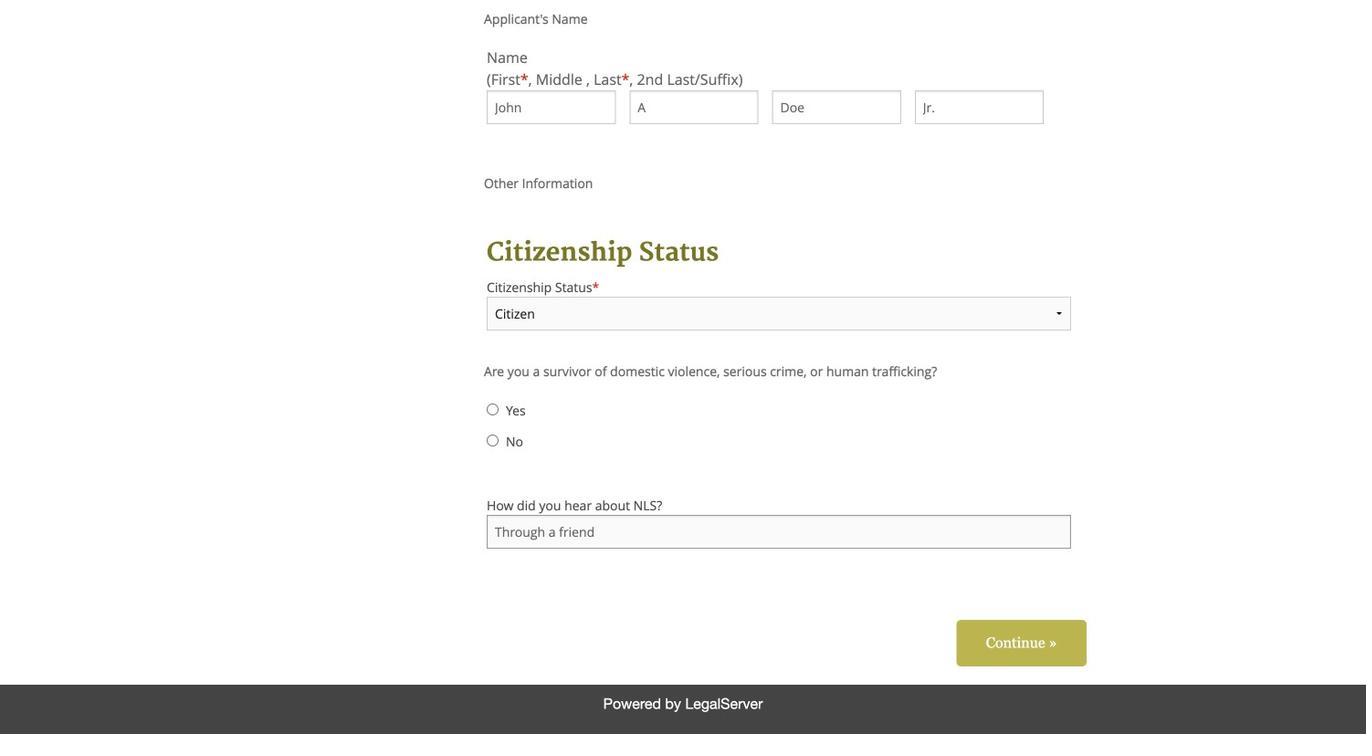 Task type: describe. For each thing, give the bounding box(es) containing it.
Suffix text field
[[915, 91, 1044, 124]]

First* text field
[[487, 91, 616, 124]]



Task type: locate. For each thing, give the bounding box(es) containing it.
Last* text field
[[772, 91, 901, 124]]

None text field
[[487, 515, 1072, 549]]

None radio
[[487, 404, 499, 416]]

Continue » submit
[[957, 620, 1087, 667]]

Middle text field
[[630, 91, 759, 124]]

None radio
[[487, 435, 499, 447]]



